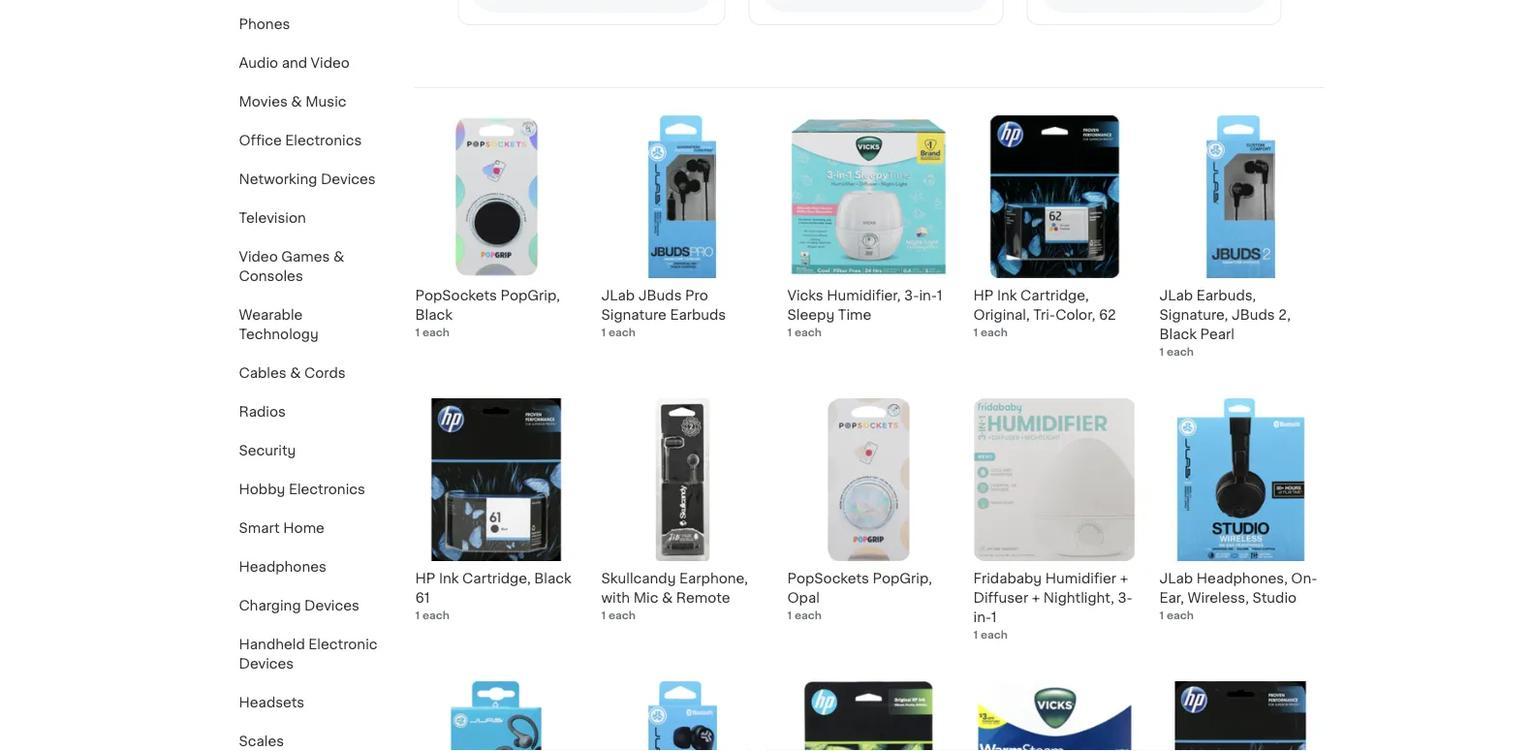 Task type: describe. For each thing, give the bounding box(es) containing it.
each inside popsockets popgrip, black 1 each
[[423, 328, 450, 338]]

black inside hp ink cartridge, black 61 1 each
[[534, 572, 572, 586]]

popsockets for opal
[[788, 572, 870, 586]]

0 vertical spatial video
[[311, 57, 350, 70]]

pearl
[[1201, 328, 1235, 342]]

each inside hp ink cartridge, original, tri-color, 62 1 each
[[981, 328, 1008, 338]]

3- inside fridababy humidifier + diffuser + nightlight, 3- in-1 1 each
[[1118, 592, 1133, 605]]

cartridge, for black
[[463, 572, 531, 586]]

phones link
[[239, 18, 290, 32]]

& left music
[[291, 95, 302, 109]]

sleepy
[[788, 309, 835, 322]]

0 horizontal spatial +
[[1032, 592, 1041, 605]]

cables & cords
[[239, 367, 346, 381]]

security link
[[239, 445, 296, 458]]

consoles
[[239, 270, 303, 284]]

headphones
[[239, 561, 327, 574]]

movies & music
[[239, 95, 347, 109]]

electronics for hobby electronics
[[289, 483, 365, 497]]

popgrip, for popsockets popgrip, black
[[501, 289, 560, 303]]

remote
[[677, 592, 731, 605]]

diffuser
[[974, 592, 1029, 605]]

3- inside "vicks humidifier, 3-in-1 sleepy time 1 each"
[[905, 289, 919, 303]]

1 inside jlab headphones, on- ear, wireless, studio 1 each
[[1160, 611, 1165, 621]]

movies & music link
[[239, 95, 347, 109]]

1 inside skullcandy earphone, with mic & remote 1 each
[[602, 611, 606, 621]]

earbuds
[[670, 309, 726, 322]]

color,
[[1056, 309, 1096, 322]]

mic
[[634, 592, 659, 605]]

jlab earbuds, signature, jbuds 2, black pearl 1 each
[[1160, 289, 1291, 358]]

nightlight,
[[1044, 592, 1115, 605]]

electronics for office electronics
[[285, 134, 362, 148]]

cables & cords link
[[239, 367, 346, 381]]

charging devices
[[239, 600, 360, 613]]

charging devices link
[[239, 600, 360, 613]]

fridababy humidifier + diffuser + nightlight, 3- in-1 1 each
[[974, 572, 1133, 641]]

audio
[[239, 57, 278, 70]]

television link
[[239, 212, 306, 225]]

in- inside "vicks humidifier, 3-in-1 sleepy time 1 each"
[[919, 289, 937, 303]]

in- inside fridababy humidifier + diffuser + nightlight, 3- in-1 1 each
[[974, 611, 992, 625]]

cords
[[304, 367, 346, 381]]

video games & consoles link
[[239, 251, 344, 284]]

skullcandy earphone, with mic & remote image
[[602, 399, 764, 562]]

scales
[[239, 735, 284, 749]]

each inside jlab headphones, on- ear, wireless, studio 1 each
[[1167, 611, 1194, 621]]

wearable
[[239, 309, 303, 322]]

technology
[[239, 328, 319, 342]]

hp ink cartridge, original, tri-color, 62 1 each
[[974, 289, 1117, 338]]

wearable technology link
[[239, 309, 319, 342]]

video games & consoles
[[239, 251, 344, 284]]

wireless,
[[1188, 592, 1250, 605]]

games
[[281, 251, 330, 264]]

headsets
[[239, 697, 305, 710]]

smart
[[239, 522, 280, 536]]

music
[[306, 95, 347, 109]]

skullcandy earphone, with mic & remote 1 each
[[602, 572, 748, 621]]

humidifier,
[[827, 289, 901, 303]]

popsockets popgrip, black 1 each
[[415, 289, 560, 338]]

office
[[239, 134, 282, 148]]

hobby electronics link
[[239, 483, 365, 497]]

vicks humidifier, 3-in-1 sleepy time image
[[788, 116, 951, 279]]

on-
[[1292, 572, 1318, 586]]

each inside fridababy humidifier + diffuser + nightlight, 3- in-1 1 each
[[981, 630, 1008, 641]]

cables
[[239, 367, 287, 381]]

office electronics link
[[239, 134, 362, 148]]

jlab for jlab headphones, on- ear, wireless, studio
[[1160, 572, 1194, 586]]

audio and video
[[239, 57, 350, 70]]

television
[[239, 212, 306, 225]]

ink for tri-
[[998, 289, 1018, 303]]

hobby electronics
[[239, 483, 365, 497]]

each inside "vicks humidifier, 3-in-1 sleepy time 1 each"
[[795, 328, 822, 338]]

networking devices link
[[239, 173, 376, 187]]

scales link
[[239, 735, 284, 749]]

jbuds inside jlab jbuds pro signature earbuds 1 each
[[639, 289, 682, 303]]

black inside jlab earbuds, signature, jbuds 2, black pearl 1 each
[[1160, 328, 1197, 342]]

jlab jbuds pro signature earbuds image
[[602, 116, 764, 279]]

hp for hp ink cartridge, black 61
[[415, 572, 436, 586]]

with
[[602, 592, 630, 605]]

security
[[239, 445, 296, 458]]

fridababy
[[974, 572, 1042, 586]]

pro
[[686, 289, 708, 303]]

fridababy humidifier + diffuser + nightlight, 3-in-1 image
[[974, 399, 1137, 562]]

tri-
[[1034, 309, 1056, 322]]

devices for charging devices
[[305, 600, 360, 613]]



Task type: locate. For each thing, give the bounding box(es) containing it.
ear,
[[1160, 592, 1185, 605]]

+ down fridababy
[[1032, 592, 1041, 605]]

3- right nightlight,
[[1118, 592, 1133, 605]]

0 vertical spatial devices
[[321, 173, 376, 187]]

1 inside jlab earbuds, signature, jbuds 2, black pearl 1 each
[[1160, 347, 1165, 358]]

hp ink cartridge, original, tri-color, 62 image
[[974, 116, 1137, 279]]

1 vertical spatial +
[[1032, 592, 1041, 605]]

jbuds left 2,
[[1232, 309, 1276, 322]]

video inside video games & consoles
[[239, 251, 278, 264]]

devices down office electronics link in the left top of the page
[[321, 173, 376, 187]]

& inside skullcandy earphone, with mic & remote 1 each
[[662, 592, 673, 605]]

&
[[291, 95, 302, 109], [334, 251, 344, 264], [290, 367, 301, 381], [662, 592, 673, 605]]

1 vertical spatial popsockets
[[788, 572, 870, 586]]

3-
[[905, 289, 919, 303], [1118, 592, 1133, 605]]

devices inside handheld electronic devices
[[239, 658, 294, 671]]

handheld electronic devices
[[239, 638, 378, 671]]

office electronics
[[239, 134, 362, 148]]

hp
[[974, 289, 994, 303], [415, 572, 436, 586]]

jlab headphones, on- ear, wireless, studio 1 each
[[1160, 572, 1318, 621]]

popgrip, inside popsockets popgrip, opal 1 each
[[873, 572, 933, 586]]

0 vertical spatial in-
[[919, 289, 937, 303]]

headphones,
[[1197, 572, 1288, 586]]

in- down diffuser
[[974, 611, 992, 625]]

jlab inside jlab headphones, on- ear, wireless, studio 1 each
[[1160, 572, 1194, 586]]

each inside jlab earbuds, signature, jbuds 2, black pearl 1 each
[[1167, 347, 1194, 358]]

skullcandy
[[602, 572, 676, 586]]

smart home
[[239, 522, 325, 536]]

popsockets
[[415, 289, 497, 303], [788, 572, 870, 586]]

0 horizontal spatial popsockets
[[415, 289, 497, 303]]

jlab up signature
[[602, 289, 635, 303]]

time
[[838, 309, 872, 322]]

1
[[937, 289, 943, 303], [415, 328, 420, 338], [602, 328, 606, 338], [788, 328, 792, 338], [974, 328, 978, 338], [1160, 347, 1165, 358], [415, 611, 420, 621], [602, 611, 606, 621], [788, 611, 792, 621], [1160, 611, 1165, 621], [992, 611, 997, 625], [974, 630, 978, 641]]

hp inside hp ink cartridge, black 61 1 each
[[415, 572, 436, 586]]

popsockets popgrip, opal 1 each
[[788, 572, 933, 621]]

audio and video link
[[239, 57, 350, 70]]

headsets link
[[239, 697, 305, 710]]

1 vertical spatial video
[[239, 251, 278, 264]]

popsockets for black
[[415, 289, 497, 303]]

0 vertical spatial popgrip,
[[501, 289, 560, 303]]

0 horizontal spatial video
[[239, 251, 278, 264]]

0 vertical spatial ink
[[998, 289, 1018, 303]]

devices
[[321, 173, 376, 187], [305, 600, 360, 613], [239, 658, 294, 671]]

0 vertical spatial hp
[[974, 289, 994, 303]]

studio
[[1253, 592, 1297, 605]]

radios link
[[239, 406, 286, 419]]

ink inside hp ink cartridge, black 61 1 each
[[439, 572, 459, 586]]

1 horizontal spatial in-
[[974, 611, 992, 625]]

1 vertical spatial cartridge,
[[463, 572, 531, 586]]

popsockets inside popsockets popgrip, black 1 each
[[415, 289, 497, 303]]

electronics up home
[[289, 483, 365, 497]]

0 horizontal spatial jbuds
[[639, 289, 682, 303]]

1 horizontal spatial hp
[[974, 289, 994, 303]]

0 horizontal spatial cartridge,
[[463, 572, 531, 586]]

home
[[283, 522, 325, 536]]

2 vertical spatial black
[[534, 572, 572, 586]]

1 vertical spatial electronics
[[289, 483, 365, 497]]

0 horizontal spatial in-
[[919, 289, 937, 303]]

61
[[415, 592, 430, 605]]

jlab jbuds pro signature earbuds 1 each
[[602, 289, 726, 338]]

networking devices
[[239, 173, 376, 187]]

vicks humidifier, 3-in-1 sleepy time 1 each
[[788, 289, 943, 338]]

popsockets inside popsockets popgrip, opal 1 each
[[788, 572, 870, 586]]

smart home link
[[239, 522, 325, 536]]

phones
[[239, 18, 290, 32]]

video right and
[[311, 57, 350, 70]]

hp up 61
[[415, 572, 436, 586]]

1 vertical spatial ink
[[439, 572, 459, 586]]

1 horizontal spatial +
[[1120, 572, 1129, 586]]

charging
[[239, 600, 301, 613]]

0 horizontal spatial 3-
[[905, 289, 919, 303]]

movies
[[239, 95, 288, 109]]

headphones link
[[239, 561, 327, 574]]

popgrip, inside popsockets popgrip, black 1 each
[[501, 289, 560, 303]]

jlab for jlab jbuds pro signature earbuds
[[602, 289, 635, 303]]

1 inside popsockets popgrip, opal 1 each
[[788, 611, 792, 621]]

0 vertical spatial popsockets
[[415, 289, 497, 303]]

1 horizontal spatial jbuds
[[1232, 309, 1276, 322]]

1 horizontal spatial popgrip,
[[873, 572, 933, 586]]

1 horizontal spatial 3-
[[1118, 592, 1133, 605]]

jlab headphones, on-ear, wireless, studio image
[[1160, 399, 1323, 562]]

0 horizontal spatial ink
[[439, 572, 459, 586]]

0 horizontal spatial hp
[[415, 572, 436, 586]]

1 horizontal spatial video
[[311, 57, 350, 70]]

1 vertical spatial popgrip,
[[873, 572, 933, 586]]

1 vertical spatial jbuds
[[1232, 309, 1276, 322]]

0 horizontal spatial popgrip,
[[501, 289, 560, 303]]

hp for hp ink cartridge, original, tri-color, 62
[[974, 289, 994, 303]]

networking
[[239, 173, 317, 187]]

hp up original,
[[974, 289, 994, 303]]

jlab inside jlab earbuds, signature, jbuds 2, black pearl 1 each
[[1160, 289, 1194, 303]]

cartridge, for original,
[[1021, 289, 1089, 303]]

1 vertical spatial in-
[[974, 611, 992, 625]]

each inside jlab jbuds pro signature earbuds 1 each
[[609, 328, 636, 338]]

& right mic
[[662, 592, 673, 605]]

jbuds
[[639, 289, 682, 303], [1232, 309, 1276, 322]]

handheld
[[239, 638, 305, 652]]

1 inside popsockets popgrip, black 1 each
[[415, 328, 420, 338]]

hobby
[[239, 483, 285, 497]]

original,
[[974, 309, 1030, 322]]

hp ink cartridge, black 61 image
[[415, 399, 578, 562]]

1 vertical spatial devices
[[305, 600, 360, 613]]

& left the cords at the left of page
[[290, 367, 301, 381]]

& inside video games & consoles
[[334, 251, 344, 264]]

popgrip, for popsockets popgrip, opal
[[873, 572, 933, 586]]

devices down handheld
[[239, 658, 294, 671]]

opal
[[788, 592, 820, 605]]

black inside popsockets popgrip, black 1 each
[[415, 309, 453, 322]]

handheld electronic devices link
[[239, 638, 378, 671]]

cartridge, inside hp ink cartridge, original, tri-color, 62 1 each
[[1021, 289, 1089, 303]]

vicks
[[788, 289, 824, 303]]

popsockets popgrip, black image
[[415, 116, 578, 279]]

jlab up the ear, on the right of the page
[[1160, 572, 1194, 586]]

earphone,
[[680, 572, 748, 586]]

1 horizontal spatial ink
[[998, 289, 1018, 303]]

+
[[1120, 572, 1129, 586], [1032, 592, 1041, 605]]

jlab for jlab earbuds, signature, jbuds 2, black pearl
[[1160, 289, 1194, 303]]

jbuds up signature
[[639, 289, 682, 303]]

cartridge, inside hp ink cartridge, black 61 1 each
[[463, 572, 531, 586]]

jlab up signature,
[[1160, 289, 1194, 303]]

1 inside jlab jbuds pro signature earbuds 1 each
[[602, 328, 606, 338]]

humidifier
[[1046, 572, 1117, 586]]

0 vertical spatial +
[[1120, 572, 1129, 586]]

1 vertical spatial black
[[1160, 328, 1197, 342]]

2 horizontal spatial black
[[1160, 328, 1197, 342]]

signature
[[602, 309, 667, 322]]

each inside popsockets popgrip, opal 1 each
[[795, 611, 822, 621]]

1 horizontal spatial popsockets
[[788, 572, 870, 586]]

& right "games"
[[334, 251, 344, 264]]

and
[[282, 57, 307, 70]]

each
[[423, 328, 450, 338], [609, 328, 636, 338], [795, 328, 822, 338], [981, 328, 1008, 338], [1167, 347, 1194, 358], [423, 611, 450, 621], [609, 611, 636, 621], [795, 611, 822, 621], [1167, 611, 1194, 621], [981, 630, 1008, 641]]

2 vertical spatial devices
[[239, 658, 294, 671]]

jlab inside jlab jbuds pro signature earbuds 1 each
[[602, 289, 635, 303]]

devices for networking devices
[[321, 173, 376, 187]]

ink for 61
[[439, 572, 459, 586]]

earbuds,
[[1197, 289, 1257, 303]]

black
[[415, 309, 453, 322], [1160, 328, 1197, 342], [534, 572, 572, 586]]

3- right humidifier,
[[905, 289, 919, 303]]

cartridge,
[[1021, 289, 1089, 303], [463, 572, 531, 586]]

signature,
[[1160, 309, 1229, 322]]

popsockets popgrip, opal image
[[788, 399, 951, 562]]

radios
[[239, 406, 286, 419]]

jlab
[[602, 289, 635, 303], [1160, 289, 1194, 303], [1160, 572, 1194, 586]]

+ right humidifier
[[1120, 572, 1129, 586]]

2,
[[1279, 309, 1291, 322]]

devices up electronic
[[305, 600, 360, 613]]

0 vertical spatial electronics
[[285, 134, 362, 148]]

ink inside hp ink cartridge, original, tri-color, 62 1 each
[[998, 289, 1018, 303]]

0 horizontal spatial black
[[415, 309, 453, 322]]

video up consoles
[[239, 251, 278, 264]]

jbuds inside jlab earbuds, signature, jbuds 2, black pearl 1 each
[[1232, 309, 1276, 322]]

wearable technology
[[239, 309, 319, 342]]

0 vertical spatial 3-
[[905, 289, 919, 303]]

hp ink cartridge, black 61 1 each
[[415, 572, 572, 621]]

electronic
[[309, 638, 378, 652]]

each inside hp ink cartridge, black 61 1 each
[[423, 611, 450, 621]]

in- right humidifier,
[[919, 289, 937, 303]]

electronics down music
[[285, 134, 362, 148]]

62
[[1099, 309, 1117, 322]]

1 vertical spatial 3-
[[1118, 592, 1133, 605]]

0 vertical spatial cartridge,
[[1021, 289, 1089, 303]]

1 horizontal spatial black
[[534, 572, 572, 586]]

0 vertical spatial jbuds
[[639, 289, 682, 303]]

ink
[[998, 289, 1018, 303], [439, 572, 459, 586]]

1 inside hp ink cartridge, original, tri-color, 62 1 each
[[974, 328, 978, 338]]

popgrip,
[[501, 289, 560, 303], [873, 572, 933, 586]]

1 vertical spatial hp
[[415, 572, 436, 586]]

electronics
[[285, 134, 362, 148], [289, 483, 365, 497]]

video
[[311, 57, 350, 70], [239, 251, 278, 264]]

jlab earbuds, signature, jbuds 2, black pearl image
[[1160, 116, 1323, 279]]

each inside skullcandy earphone, with mic & remote 1 each
[[609, 611, 636, 621]]

0 vertical spatial black
[[415, 309, 453, 322]]

in-
[[919, 289, 937, 303], [974, 611, 992, 625]]

hp inside hp ink cartridge, original, tri-color, 62 1 each
[[974, 289, 994, 303]]

1 inside hp ink cartridge, black 61 1 each
[[415, 611, 420, 621]]

1 horizontal spatial cartridge,
[[1021, 289, 1089, 303]]



Task type: vqa. For each thing, say whether or not it's contained in the screenshot.
$ 10 99 for Pure Leaf Iced Tea, Sweet Tea - Pack
no



